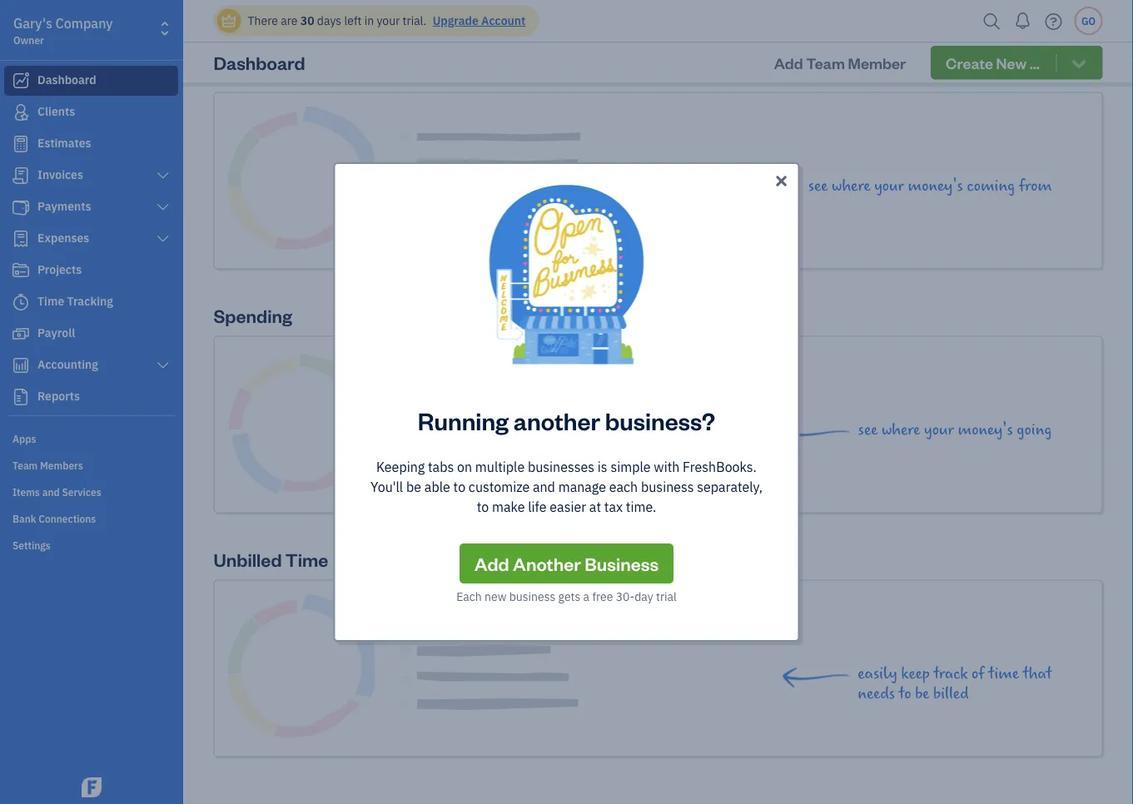 Task type: locate. For each thing, give the bounding box(es) containing it.
days
[[317, 13, 342, 28]]

2 vertical spatial your
[[925, 421, 955, 440]]

0 vertical spatial chevron large down image
[[155, 169, 171, 182]]

business down another
[[510, 589, 556, 605]]

billed
[[934, 686, 969, 704]]

1 chevron large down image from the top
[[155, 169, 171, 182]]

upgrade account link
[[430, 13, 526, 28]]

report image
[[11, 389, 31, 406]]

crown image
[[220, 12, 238, 30]]

see where your money's going
[[859, 421, 1053, 440]]

1 vertical spatial see
[[859, 421, 878, 440]]

1 horizontal spatial to
[[477, 499, 489, 516]]

dashboard image
[[11, 72, 31, 89]]

money's left the coming
[[908, 177, 964, 196]]

spending
[[214, 304, 292, 328]]

add another business
[[475, 552, 659, 576]]

to inside easily keep track of time that needs to be billed
[[899, 686, 912, 704]]

be down keep
[[916, 686, 930, 704]]

1 vertical spatial to
[[477, 499, 489, 516]]

unbilled time
[[214, 549, 328, 572]]

chevron large down image
[[155, 201, 171, 214], [155, 359, 171, 372]]

there
[[248, 13, 278, 28]]

revenue streams
[[214, 60, 360, 84]]

0 vertical spatial add
[[775, 53, 804, 72]]

each
[[610, 479, 638, 496]]

add team member
[[775, 53, 907, 72]]

payment image
[[11, 199, 31, 216]]

2 horizontal spatial to
[[899, 686, 912, 704]]

2 chevron large down image from the top
[[155, 232, 171, 246]]

with
[[654, 459, 680, 476]]

1 chevron large down image from the top
[[155, 201, 171, 214]]

needs
[[858, 686, 896, 704]]

1 vertical spatial be
[[916, 686, 930, 704]]

0 vertical spatial to
[[454, 479, 466, 496]]

settings image
[[12, 538, 178, 551]]

0 horizontal spatial where
[[832, 177, 871, 196]]

chevron large down image for invoice icon
[[155, 169, 171, 182]]

0 horizontal spatial add
[[475, 552, 510, 576]]

time.
[[626, 499, 657, 516]]

see for see where your money's going
[[859, 421, 878, 440]]

0 horizontal spatial business
[[510, 589, 556, 605]]

to down on
[[454, 479, 466, 496]]

chevron large down image for payment icon
[[155, 201, 171, 214]]

to left make
[[477, 499, 489, 516]]

timer image
[[11, 294, 31, 311]]

0 vertical spatial chevron large down image
[[155, 201, 171, 214]]

easier
[[550, 499, 587, 516]]

0 vertical spatial where
[[832, 177, 871, 196]]

2 chevron large down image from the top
[[155, 359, 171, 372]]

where
[[832, 177, 871, 196], [882, 421, 921, 440]]

team
[[807, 53, 846, 72]]

be inside keeping tabs on multiple businesses is simple with freshbooks. you'll be able to customize and manage each business separately, to make life easier at tax time.
[[407, 479, 422, 496]]

invoice image
[[11, 167, 31, 184]]

0 horizontal spatial to
[[454, 479, 466, 496]]

1 horizontal spatial add
[[775, 53, 804, 72]]

0 horizontal spatial see
[[809, 177, 828, 196]]

free
[[593, 589, 613, 605]]

add left team
[[775, 53, 804, 72]]

to
[[454, 479, 466, 496], [477, 499, 489, 516], [899, 686, 912, 704]]

streams
[[290, 60, 360, 84]]

keeping tabs on multiple businesses is simple with freshbooks. you'll be able to customize and manage each business separately, to make life easier at tax time.
[[371, 459, 763, 516]]

0 vertical spatial money's
[[908, 177, 964, 196]]

see where your money's coming from
[[809, 177, 1053, 196]]

go to help image
[[1041, 9, 1068, 34]]

separately,
[[697, 479, 763, 496]]

and
[[533, 479, 556, 496]]

1 vertical spatial add
[[475, 552, 510, 576]]

1 vertical spatial business
[[510, 589, 556, 605]]

company
[[55, 15, 113, 32]]

1 horizontal spatial where
[[882, 421, 921, 440]]

0 vertical spatial your
[[377, 13, 400, 28]]

business down with
[[641, 479, 694, 496]]

easily keep track of time that needs to be billed
[[858, 666, 1053, 704]]

where for see where your money's going
[[882, 421, 921, 440]]

close image
[[773, 171, 790, 191]]

member
[[849, 53, 907, 72]]

a
[[584, 589, 590, 605]]

1 horizontal spatial business
[[641, 479, 694, 496]]

add
[[775, 53, 804, 72], [475, 552, 510, 576]]

1 horizontal spatial your
[[875, 177, 905, 196]]

be left able in the bottom of the page
[[407, 479, 422, 496]]

dashboard
[[214, 51, 305, 74]]

revenue
[[214, 60, 286, 84]]

running another business? dialog
[[0, 142, 1134, 662]]

see
[[809, 177, 828, 196], [859, 421, 878, 440]]

1 horizontal spatial be
[[916, 686, 930, 704]]

2 horizontal spatial your
[[925, 421, 955, 440]]

money's left going
[[958, 421, 1014, 440]]

add up new
[[475, 552, 510, 576]]

0 horizontal spatial your
[[377, 13, 400, 28]]

0 vertical spatial business
[[641, 479, 694, 496]]

your for see where your money's going
[[925, 421, 955, 440]]

keep
[[902, 666, 930, 684]]

chevron large down image
[[155, 169, 171, 182], [155, 232, 171, 246]]

business
[[641, 479, 694, 496], [510, 589, 556, 605]]

going
[[1017, 421, 1053, 440]]

0 vertical spatial be
[[407, 479, 422, 496]]

1 vertical spatial your
[[875, 177, 905, 196]]

1 vertical spatial chevron large down image
[[155, 232, 171, 246]]

upgrade
[[433, 13, 479, 28]]

gary's company owner
[[13, 15, 113, 47]]

team members image
[[12, 458, 178, 472]]

your
[[377, 13, 400, 28], [875, 177, 905, 196], [925, 421, 955, 440]]

time
[[286, 549, 328, 572]]

1 horizontal spatial see
[[859, 421, 878, 440]]

bank connections image
[[12, 511, 178, 525]]

be
[[407, 479, 422, 496], [916, 686, 930, 704]]

1 vertical spatial money's
[[958, 421, 1014, 440]]

project image
[[11, 262, 31, 279]]

2 vertical spatial to
[[899, 686, 912, 704]]

0 horizontal spatial be
[[407, 479, 422, 496]]

your for see where your money's coming from
[[875, 177, 905, 196]]

trial.
[[403, 13, 427, 28]]

1 vertical spatial chevron large down image
[[155, 359, 171, 372]]

time
[[989, 666, 1020, 684]]

money's
[[908, 177, 964, 196], [958, 421, 1014, 440]]

0 vertical spatial see
[[809, 177, 828, 196]]

30
[[301, 13, 315, 28]]

to down keep
[[899, 686, 912, 704]]

add inside running another business? dialog
[[475, 552, 510, 576]]

search image
[[979, 9, 1006, 34]]

1 vertical spatial where
[[882, 421, 921, 440]]



Task type: describe. For each thing, give the bounding box(es) containing it.
add for add another business
[[475, 552, 510, 576]]

there are 30 days left in your trial. upgrade account
[[248, 13, 526, 28]]

on
[[457, 459, 472, 476]]

gary's
[[13, 15, 52, 32]]

easily
[[858, 666, 898, 684]]

day
[[635, 589, 654, 605]]

money's for coming
[[908, 177, 964, 196]]

from
[[1020, 177, 1053, 196]]

another
[[513, 552, 581, 576]]

trial
[[656, 589, 677, 605]]

freshbooks.
[[683, 459, 757, 476]]

of
[[972, 666, 985, 684]]

you'll
[[371, 479, 403, 496]]

make
[[492, 499, 525, 516]]

another
[[514, 405, 601, 436]]

money's for going
[[958, 421, 1014, 440]]

simple
[[611, 459, 651, 476]]

add for add team member
[[775, 53, 804, 72]]

chevron large down image for chart icon
[[155, 359, 171, 372]]

each
[[457, 589, 482, 605]]

coming
[[968, 177, 1016, 196]]

running another business?
[[418, 405, 716, 436]]

be inside easily keep track of time that needs to be billed
[[916, 686, 930, 704]]

track
[[934, 666, 968, 684]]

money image
[[11, 326, 31, 342]]

unbilled
[[214, 549, 282, 572]]

add another business button
[[460, 544, 674, 584]]

each new business gets a free 30-day trial
[[457, 589, 677, 605]]

life
[[528, 499, 547, 516]]

add team member button
[[760, 46, 922, 79]]

able
[[425, 479, 451, 496]]

businesses
[[528, 459, 595, 476]]

freshbooks image
[[78, 778, 105, 798]]

chevron large down image for expense icon
[[155, 232, 171, 246]]

business inside keeping tabs on multiple businesses is simple with freshbooks. you'll be able to customize and manage each business separately, to make life easier at tax time.
[[641, 479, 694, 496]]

customize
[[469, 479, 530, 496]]

account
[[482, 13, 526, 28]]

chart image
[[11, 357, 31, 374]]

are
[[281, 13, 298, 28]]

business?
[[605, 405, 716, 436]]

apps image
[[12, 432, 178, 445]]

tax
[[605, 499, 623, 516]]

owner
[[13, 33, 44, 47]]

is
[[598, 459, 608, 476]]

in
[[365, 13, 374, 28]]

multiple
[[476, 459, 525, 476]]

see for see where your money's coming from
[[809, 177, 828, 196]]

estimate image
[[11, 136, 31, 152]]

gets
[[559, 589, 581, 605]]

main element
[[0, 0, 225, 805]]

keeping
[[377, 459, 425, 476]]

new
[[485, 589, 507, 605]]

that
[[1024, 666, 1053, 684]]

at
[[590, 499, 601, 516]]

client image
[[11, 104, 31, 121]]

30-
[[616, 589, 635, 605]]

tabs
[[428, 459, 454, 476]]

business
[[585, 552, 659, 576]]

expense image
[[11, 231, 31, 247]]

manage
[[559, 479, 606, 496]]

items and services image
[[12, 485, 178, 498]]

where for see where your money's coming from
[[832, 177, 871, 196]]

running
[[418, 405, 509, 436]]

left
[[344, 13, 362, 28]]



Task type: vqa. For each thing, say whether or not it's contained in the screenshot.
chevron large down icon corresponding to payment icon
yes



